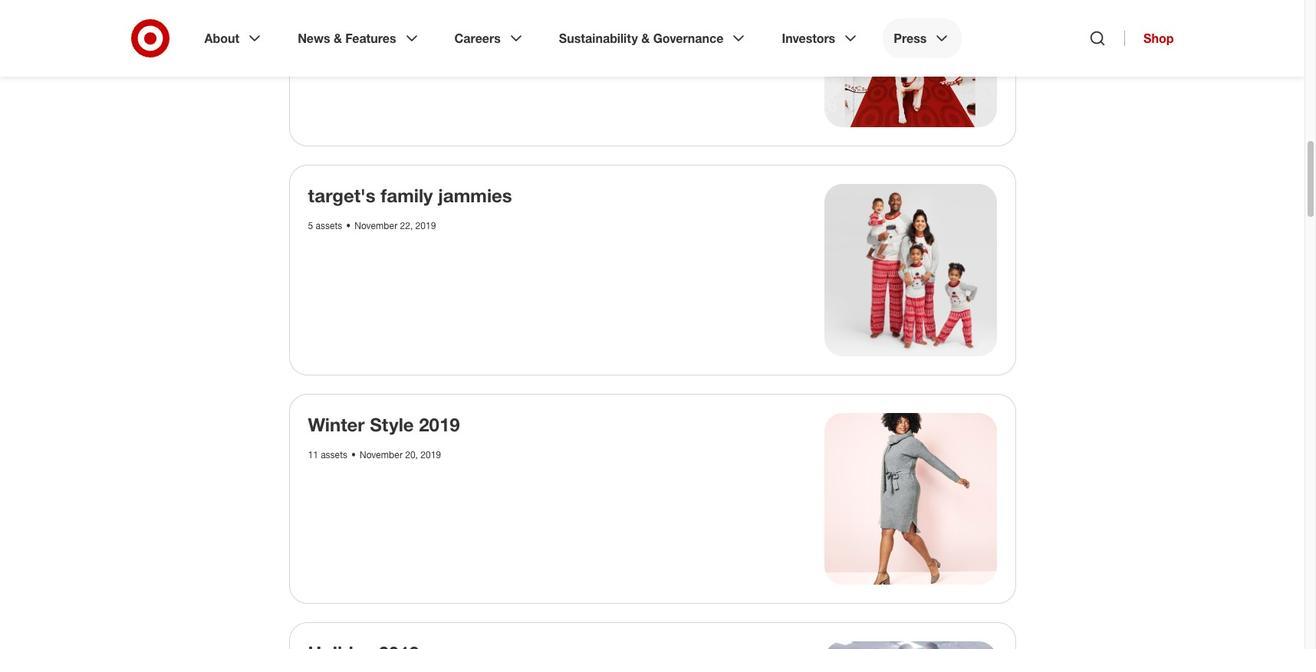Task type: describe. For each thing, give the bounding box(es) containing it.
calendar image
[[825, 0, 997, 127]]

family
[[381, 184, 433, 207]]

assets for winter style 2019
[[321, 449, 348, 461]]

investors link
[[771, 18, 871, 58]]

5 assets
[[308, 220, 342, 232]]

press
[[894, 31, 927, 46]]

11
[[308, 449, 318, 461]]

assets for target's family jammies
[[316, 220, 342, 232]]

sustainability
[[559, 31, 638, 46]]

2019 for november 22, 2019
[[415, 220, 436, 232]]

a family posing for a picture image
[[825, 184, 997, 356]]

press link
[[883, 18, 962, 58]]

november for family
[[355, 220, 398, 232]]

winter style 2019 link
[[308, 413, 460, 436]]

features
[[345, 31, 396, 46]]

target's family jammies link
[[308, 184, 512, 207]]

careers
[[455, 31, 501, 46]]

target's family jammies
[[308, 184, 512, 207]]

shop link
[[1125, 31, 1174, 46]]

investors
[[782, 31, 836, 46]]

november for style
[[360, 449, 403, 461]]

about link
[[194, 18, 275, 58]]

5
[[308, 220, 313, 232]]

20,
[[405, 449, 418, 461]]

about
[[204, 31, 239, 46]]

shop
[[1144, 31, 1174, 46]]

november 20, 2019
[[360, 449, 441, 461]]

style
[[370, 413, 414, 436]]



Task type: vqa. For each thing, say whether or not it's contained in the screenshot.
THE inside the Statements Regarding the Passing of Former Target Chip Ganassi Racing driver Dan Wheldon
no



Task type: locate. For each thing, give the bounding box(es) containing it.
winter
[[308, 413, 365, 436]]

news
[[298, 31, 330, 46]]

& for sustainability
[[641, 31, 650, 46]]

11 assets
[[308, 449, 348, 461]]

governance
[[653, 31, 724, 46]]

0 vertical spatial assets
[[316, 220, 342, 232]]

news & features
[[298, 31, 396, 46]]

news & features link
[[287, 18, 432, 58]]

careers link
[[444, 18, 536, 58]]

november left 20,
[[360, 449, 403, 461]]

1 horizontal spatial &
[[641, 31, 650, 46]]

2 & from the left
[[641, 31, 650, 46]]

winter style 2019
[[308, 413, 460, 436]]

& right news
[[334, 31, 342, 46]]

2 vertical spatial 2019
[[421, 449, 441, 461]]

1 & from the left
[[334, 31, 342, 46]]

2019 for november 20, 2019
[[421, 449, 441, 461]]

& inside sustainability & governance link
[[641, 31, 650, 46]]

1 vertical spatial november
[[360, 449, 403, 461]]

assets right 5
[[316, 220, 342, 232]]

1 vertical spatial assets
[[321, 449, 348, 461]]

0 vertical spatial november
[[355, 220, 398, 232]]

november left 22,
[[355, 220, 398, 232]]

jammies
[[438, 184, 512, 207]]

target's
[[308, 184, 376, 207]]

2019 for winter style 2019
[[419, 413, 460, 436]]

assets
[[316, 220, 342, 232], [321, 449, 348, 461]]

& left the "governance"
[[641, 31, 650, 46]]

1 vertical spatial 2019
[[419, 413, 460, 436]]

november
[[355, 220, 398, 232], [360, 449, 403, 461]]

& for news
[[334, 31, 342, 46]]

& inside news & features link
[[334, 31, 342, 46]]

2019
[[415, 220, 436, 232], [419, 413, 460, 436], [421, 449, 441, 461]]

2019 right style
[[419, 413, 460, 436]]

22,
[[400, 220, 413, 232]]

0 horizontal spatial &
[[334, 31, 342, 46]]

sustainability & governance
[[559, 31, 724, 46]]

sustainability & governance link
[[548, 18, 759, 58]]

a man in a dress image
[[825, 413, 997, 585]]

november 22, 2019
[[355, 220, 436, 232]]

2019 right 20,
[[421, 449, 441, 461]]

assets right 11 in the left of the page
[[321, 449, 348, 461]]

2019 right 22,
[[415, 220, 436, 232]]

&
[[334, 31, 342, 46], [641, 31, 650, 46]]

0 vertical spatial 2019
[[415, 220, 436, 232]]



